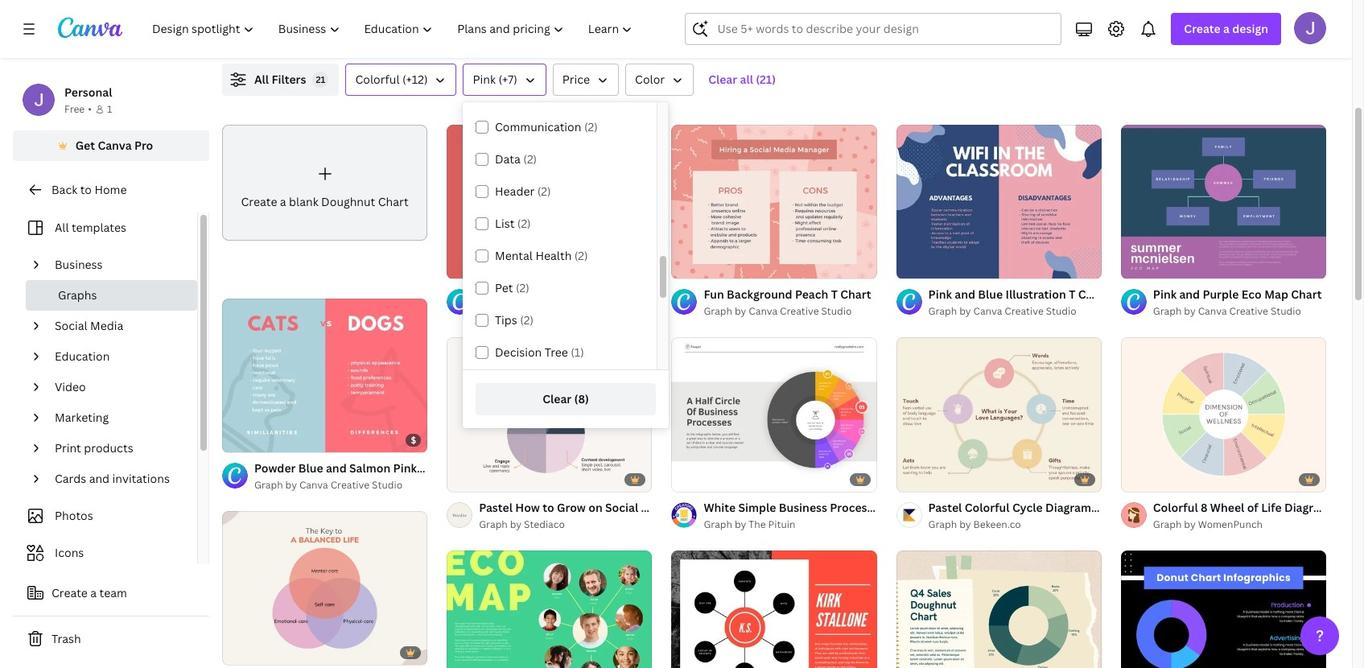 Task type: locate. For each thing, give the bounding box(es) containing it.
and for pink and purple eco map chart
[[1179, 287, 1200, 302]]

and
[[503, 287, 524, 302], [955, 287, 975, 302], [1179, 287, 1200, 302], [326, 460, 347, 476], [89, 471, 110, 486]]

t right peach
[[831, 287, 838, 302]]

white
[[704, 500, 736, 515]]

blank
[[289, 194, 318, 209]]

create down icons
[[52, 585, 88, 600]]

0 horizontal spatial all
[[55, 220, 69, 235]]

graph inside "fun background peach t chart graph by canva creative studio"
[[704, 305, 732, 318]]

templates
[[239, 88, 293, 103], [72, 220, 126, 235]]

canva inside "powder blue and salmon pink t chart graph by canva creative studio"
[[299, 478, 328, 492]]

0 horizontal spatial diagram
[[1045, 500, 1091, 515]]

and inside pink and purple eco map chart graph by canva creative studio
[[1179, 287, 1200, 302]]

fun
[[704, 287, 724, 302]]

canva
[[98, 138, 132, 153], [524, 305, 553, 318], [749, 305, 778, 318], [973, 305, 1002, 318], [1198, 305, 1227, 318], [299, 478, 328, 492]]

clear (8) button
[[476, 383, 656, 415]]

studio inside pink and purple eco map chart graph by canva creative studio
[[1271, 305, 1301, 318]]

a inside button
[[90, 585, 97, 600]]

0 horizontal spatial create
[[52, 585, 88, 600]]

0 vertical spatial clear
[[708, 72, 737, 87]]

life
[[1261, 500, 1282, 515]]

all
[[740, 72, 753, 87]]

and right red
[[503, 287, 524, 302]]

graph by canva creative studio link down the eco
[[1153, 304, 1322, 320]]

clear
[[708, 72, 737, 87], [543, 391, 572, 406]]

1 horizontal spatial clear
[[708, 72, 737, 87]]

black and blue modern doughnut chart graph image
[[1121, 550, 1326, 668]]

templates for 36 templates
[[239, 88, 293, 103]]

pink and purple eco map chart graph by canva creative studio
[[1153, 287, 1322, 318]]

map
[[1265, 287, 1288, 302]]

1 horizontal spatial templates
[[239, 88, 293, 103]]

red black photo eco map chart image
[[672, 550, 877, 668]]

pink and purple eco map chart image
[[1121, 125, 1326, 279]]

chart
[[378, 194, 409, 209], [574, 287, 605, 302], [840, 287, 871, 302], [1078, 287, 1109, 302], [1291, 287, 1322, 302], [429, 460, 460, 476]]

chart inside red and yellow t chart graph by canva creative studio
[[574, 287, 605, 302]]

photos
[[55, 508, 93, 523]]

clear left all
[[708, 72, 737, 87]]

21 filter options selected element
[[313, 72, 329, 88]]

studio down red and yellow t chart "link"
[[597, 305, 627, 318]]

2 horizontal spatial create
[[1184, 21, 1221, 36]]

templates down back to home on the left top of the page
[[72, 220, 126, 235]]

(2) right the pet
[[516, 280, 529, 295]]

chart right illustration
[[1078, 287, 1109, 302]]

blue inside "powder blue and salmon pink t chart graph by canva creative studio"
[[298, 460, 323, 476]]

yellow and mint green eco map chart image
[[447, 550, 652, 668]]

studio down salmon
[[372, 478, 402, 492]]

pastel how to grow on social media pie chart infographic graph image
[[447, 338, 652, 492]]

2 horizontal spatial colorful
[[1153, 500, 1198, 515]]

trash link
[[13, 623, 209, 655]]

(2) right header
[[537, 184, 551, 199]]

t
[[565, 287, 571, 302], [831, 287, 838, 302], [1069, 287, 1076, 302], [419, 460, 426, 476]]

colorful (+12)
[[355, 72, 428, 87]]

colorful
[[355, 72, 400, 87], [965, 500, 1010, 515], [1153, 500, 1198, 515]]

graph by canva creative studio link down peach
[[704, 304, 871, 320]]

diagram right life at the right of the page
[[1284, 500, 1330, 515]]

graph inside red and yellow t chart graph by canva creative studio
[[479, 305, 508, 318]]

a for team
[[90, 585, 97, 600]]

Search search field
[[717, 14, 1051, 44]]

diagram
[[1045, 500, 1091, 515], [1284, 500, 1330, 515]]

templates for all templates
[[72, 220, 126, 235]]

templates down the all filters
[[239, 88, 293, 103]]

1 horizontal spatial create
[[241, 194, 277, 209]]

creative down fun background peach t chart link
[[780, 305, 819, 318]]

1 diagram from the left
[[1045, 500, 1091, 515]]

get canva pro
[[75, 138, 153, 153]]

1 horizontal spatial diagram
[[1284, 500, 1330, 515]]

(2) for data (2)
[[523, 151, 537, 167]]

design
[[1232, 21, 1268, 36]]

canva down yellow
[[524, 305, 553, 318]]

2 vertical spatial a
[[90, 585, 97, 600]]

0 vertical spatial create
[[1184, 21, 1221, 36]]

by down pet (2)
[[510, 305, 522, 318]]

(2) right list
[[517, 216, 531, 231]]

0 vertical spatial all
[[254, 72, 269, 87]]

create inside button
[[52, 585, 88, 600]]

fun background peach t chart graph by canva creative studio
[[704, 287, 871, 318]]

colorful inside colorful 8 wheel of life diagram graph graph by womenpunch
[[1153, 500, 1198, 515]]

canva inside pink and blue illustration t chart graph by canva creative studio
[[973, 305, 1002, 318]]

chart right salmon
[[429, 460, 460, 476]]

creative inside red and yellow t chart graph by canva creative studio
[[555, 305, 594, 318]]

sage green beige sales doughnut chart image
[[896, 550, 1102, 668]]

all filters
[[254, 72, 306, 87]]

creative down powder blue and salmon pink t chart "link"
[[331, 478, 370, 492]]

t right yellow
[[565, 287, 571, 302]]

create
[[1184, 21, 1221, 36], [241, 194, 277, 209], [52, 585, 88, 600]]

and left salmon
[[326, 460, 347, 476]]

colorful left 8
[[1153, 500, 1198, 515]]

a left team
[[90, 585, 97, 600]]

(2) down price 'button'
[[584, 119, 598, 134]]

create a design button
[[1171, 13, 1281, 45]]

and inside pink and blue illustration t chart graph by canva creative studio
[[955, 287, 975, 302]]

studio
[[597, 305, 627, 318], [821, 305, 852, 318], [1046, 305, 1077, 318], [1271, 305, 1301, 318], [372, 478, 402, 492]]

(2) for list (2)
[[517, 216, 531, 231]]

price button
[[553, 64, 619, 96]]

creative inside pink and blue illustration t chart graph by canva creative studio
[[1005, 305, 1044, 318]]

21
[[316, 73, 325, 85]]

white simple business process circle graph link
[[704, 499, 944, 517]]

back to home
[[52, 182, 127, 197]]

white simple business process circle graph graph by the pituin
[[704, 500, 944, 531]]

colorful for colorful (+12)
[[355, 72, 400, 87]]

decision
[[495, 344, 542, 360]]

blue left illustration
[[978, 287, 1003, 302]]

and left illustration
[[955, 287, 975, 302]]

chart right peach
[[840, 287, 871, 302]]

graph by canva creative studio link for and
[[254, 477, 428, 493]]

0 horizontal spatial blue
[[298, 460, 323, 476]]

all inside the all templates link
[[55, 220, 69, 235]]

canva down background
[[749, 305, 778, 318]]

diagram right cycle
[[1045, 500, 1091, 515]]

by left the stediaco
[[510, 517, 522, 531]]

chart right yellow
[[574, 287, 605, 302]]

creative inside "fun background peach t chart graph by canva creative studio"
[[780, 305, 819, 318]]

by inside pastel colorful cycle diagram graph graph by bekeen.co
[[959, 517, 971, 531]]

pink and purple eco map chart link
[[1153, 286, 1322, 304]]

by down "pastel" at the bottom of page
[[959, 517, 971, 531]]

1 vertical spatial a
[[280, 194, 286, 209]]

graph by canva creative studio link for blue
[[928, 304, 1102, 320]]

1 horizontal spatial a
[[280, 194, 286, 209]]

by down pink and purple eco map chart "link"
[[1184, 305, 1196, 318]]

data
[[495, 151, 521, 167]]

cards
[[55, 471, 86, 486]]

by down background
[[735, 305, 746, 318]]

0 horizontal spatial business
[[55, 257, 103, 272]]

(2) right health
[[574, 248, 588, 263]]

colorful left (+12)
[[355, 72, 400, 87]]

studio inside "powder blue and salmon pink t chart graph by canva creative studio"
[[372, 478, 402, 492]]

1 vertical spatial create
[[241, 194, 277, 209]]

t inside red and yellow t chart graph by canva creative studio
[[565, 287, 571, 302]]

filters
[[272, 72, 306, 87]]

mental health (2)
[[495, 248, 588, 263]]

0 vertical spatial business
[[55, 257, 103, 272]]

a
[[1223, 21, 1230, 36], [280, 194, 286, 209], [90, 585, 97, 600]]

(2) right tips
[[520, 312, 534, 328]]

back
[[52, 182, 77, 197]]

graph by bekeen.co link
[[928, 517, 1102, 533]]

graph by canva creative studio link down salmon
[[254, 477, 428, 493]]

chart right map
[[1291, 287, 1322, 302]]

by inside pink and blue illustration t chart graph by canva creative studio
[[959, 305, 971, 318]]

by down pink and blue illustration t chart link
[[959, 305, 971, 318]]

create left 'blank'
[[241, 194, 277, 209]]

tips (2)
[[495, 312, 534, 328]]

colorful up "bekeen.co"
[[965, 500, 1010, 515]]

background
[[727, 287, 792, 302]]

1 vertical spatial business
[[779, 500, 827, 515]]

creative down pink and blue illustration t chart link
[[1005, 305, 1044, 318]]

studio down peach
[[821, 305, 852, 318]]

create a blank doughnut chart link
[[222, 125, 428, 240]]

a left design
[[1223, 21, 1230, 36]]

0 horizontal spatial clear
[[543, 391, 572, 406]]

trash
[[52, 631, 81, 646]]

graph by canva creative studio link for yellow
[[479, 304, 627, 320]]

free
[[64, 102, 85, 116]]

business up graphs
[[55, 257, 103, 272]]

0 horizontal spatial templates
[[72, 220, 126, 235]]

create a team
[[52, 585, 127, 600]]

and for red and yellow t chart
[[503, 287, 524, 302]]

by left womenpunch
[[1184, 517, 1196, 531]]

mental
[[495, 248, 533, 263]]

2 horizontal spatial a
[[1223, 21, 1230, 36]]

colorful inside "button"
[[355, 72, 400, 87]]

1 horizontal spatial colorful
[[965, 500, 1010, 515]]

graph by womenpunch link
[[1153, 517, 1326, 533]]

all down back
[[55, 220, 69, 235]]

by left the
[[735, 517, 746, 531]]

canva inside pink and purple eco map chart graph by canva creative studio
[[1198, 305, 1227, 318]]

pastel
[[928, 500, 962, 515]]

a inside dropdown button
[[1223, 21, 1230, 36]]

canva down pink and blue illustration t chart link
[[973, 305, 1002, 318]]

pink (+7)
[[473, 72, 517, 87]]

studio inside "fun background peach t chart graph by canva creative studio"
[[821, 305, 852, 318]]

1 vertical spatial clear
[[543, 391, 572, 406]]

communication
[[495, 119, 581, 134]]

0 vertical spatial templates
[[239, 88, 293, 103]]

2 vertical spatial create
[[52, 585, 88, 600]]

1 vertical spatial templates
[[72, 220, 126, 235]]

colorful 8 wheel of life diagram graph link
[[1153, 499, 1364, 517]]

powder blue and salmon pink t chart link
[[254, 459, 460, 477]]

to
[[80, 182, 92, 197]]

create a design
[[1184, 21, 1268, 36]]

personal
[[64, 85, 112, 100]]

t inside "fun background peach t chart graph by canva creative studio"
[[831, 287, 838, 302]]

chart inside "powder blue and salmon pink t chart graph by canva creative studio"
[[429, 460, 460, 476]]

and inside "powder blue and salmon pink t chart graph by canva creative studio"
[[326, 460, 347, 476]]

clear left (8)
[[543, 391, 572, 406]]

header
[[495, 184, 535, 199]]

bekeen.co
[[973, 517, 1021, 531]]

by
[[510, 305, 522, 318], [735, 305, 746, 318], [959, 305, 971, 318], [1184, 305, 1196, 318], [285, 478, 297, 492], [510, 517, 522, 531], [735, 517, 746, 531], [959, 517, 971, 531], [1184, 517, 1196, 531]]

(2) for communication (2)
[[584, 119, 598, 134]]

icons
[[55, 545, 84, 560]]

jacob simon image
[[1294, 12, 1326, 44]]

print
[[55, 440, 81, 456]]

1 vertical spatial all
[[55, 220, 69, 235]]

pink inside button
[[473, 72, 496, 87]]

1 horizontal spatial blue
[[978, 287, 1003, 302]]

1 horizontal spatial business
[[779, 500, 827, 515]]

(2) right data
[[523, 151, 537, 167]]

graph by canva creative studio link down illustration
[[928, 304, 1102, 320]]

by inside colorful 8 wheel of life diagram graph graph by womenpunch
[[1184, 517, 1196, 531]]

pet
[[495, 280, 513, 295]]

colorful inside pastel colorful cycle diagram graph graph by bekeen.co
[[965, 500, 1010, 515]]

products
[[84, 440, 133, 456]]

fun background peach t chart link
[[704, 286, 871, 304]]

business link
[[48, 249, 188, 280]]

canva inside button
[[98, 138, 132, 153]]

education
[[55, 348, 110, 364]]

creative down the eco
[[1229, 305, 1268, 318]]

salmon
[[349, 460, 391, 476]]

t right salmon
[[419, 460, 426, 476]]

graph by canva creative studio link down yellow
[[479, 304, 627, 320]]

0 horizontal spatial colorful
[[355, 72, 400, 87]]

blue
[[978, 287, 1003, 302], [298, 460, 323, 476]]

canva left pro
[[98, 138, 132, 153]]

pastel colorful cycle diagram graph image
[[896, 338, 1102, 492]]

2 diagram from the left
[[1284, 500, 1330, 515]]

red and yellow t chart graph by canva creative studio
[[479, 287, 627, 318]]

create for create a blank doughnut chart
[[241, 194, 277, 209]]

blue right powder at the bottom left
[[298, 460, 323, 476]]

pink and blue illustration t chart image
[[896, 125, 1102, 279]]

all up 36 templates
[[254, 72, 269, 87]]

studio down illustration
[[1046, 305, 1077, 318]]

business up graph by the pituin link
[[779, 500, 827, 515]]

(2) for pet (2)
[[516, 280, 529, 295]]

pink inside pink and blue illustration t chart graph by canva creative studio
[[928, 287, 952, 302]]

canva down purple
[[1198, 305, 1227, 318]]

marketing
[[55, 410, 109, 425]]

studio down map
[[1271, 305, 1301, 318]]

canva down powder blue and salmon pink t chart "link"
[[299, 478, 328, 492]]

t right illustration
[[1069, 287, 1076, 302]]

by down powder at the bottom left
[[285, 478, 297, 492]]

and left purple
[[1179, 287, 1200, 302]]

create inside dropdown button
[[1184, 21, 1221, 36]]

0 vertical spatial a
[[1223, 21, 1230, 36]]

video
[[55, 379, 86, 394]]

a for design
[[1223, 21, 1230, 36]]

chart inside pink and blue illustration t chart graph by canva creative studio
[[1078, 287, 1109, 302]]

creative down red and yellow t chart "link"
[[555, 305, 594, 318]]

communication (2)
[[495, 119, 598, 134]]

t inside pink and blue illustration t chart graph by canva creative studio
[[1069, 287, 1076, 302]]

stediaco
[[524, 517, 565, 531]]

pastel colorful cycle diagram graph graph by bekeen.co
[[928, 500, 1128, 531]]

0 horizontal spatial a
[[90, 585, 97, 600]]

1 vertical spatial blue
[[298, 460, 323, 476]]

pink inside pink and purple eco map chart graph by canva creative studio
[[1153, 287, 1177, 302]]

None search field
[[685, 13, 1062, 45]]

print products
[[55, 440, 133, 456]]

0 vertical spatial blue
[[978, 287, 1003, 302]]

a left 'blank'
[[280, 194, 286, 209]]

pink for pink (+7)
[[473, 72, 496, 87]]

graph inside pink and purple eco map chart graph by canva creative studio
[[1153, 305, 1182, 318]]

create left design
[[1184, 21, 1221, 36]]

by inside "powder blue and salmon pink t chart graph by canva creative studio"
[[285, 478, 297, 492]]

and inside red and yellow t chart graph by canva creative studio
[[503, 287, 524, 302]]

cards and invitations
[[55, 471, 170, 486]]

and for pink and blue illustration t chart
[[955, 287, 975, 302]]

1 horizontal spatial all
[[254, 72, 269, 87]]

graph by stediaco
[[479, 517, 565, 531]]

pink
[[473, 72, 496, 87], [928, 287, 952, 302], [1153, 287, 1177, 302], [393, 460, 417, 476]]

(2) for header (2)
[[537, 184, 551, 199]]



Task type: describe. For each thing, give the bounding box(es) containing it.
pink and blue illustration t chart link
[[928, 286, 1109, 304]]

color button
[[625, 64, 694, 96]]

tree
[[545, 344, 568, 360]]

red and yellow t chart image
[[447, 125, 652, 279]]

chart inside "fun background peach t chart graph by canva creative studio"
[[840, 287, 871, 302]]

eco
[[1242, 287, 1262, 302]]

circle
[[876, 500, 907, 515]]

doughnut charts templates image
[[983, 0, 1326, 22]]

(+12)
[[402, 72, 428, 87]]

pro
[[134, 138, 153, 153]]

graph by the pituin link
[[704, 517, 877, 533]]

all for all filters
[[254, 72, 269, 87]]

get
[[75, 138, 95, 153]]

social media
[[55, 318, 123, 333]]

invitations
[[112, 471, 170, 486]]

business inside white simple business process circle graph graph by the pituin
[[779, 500, 827, 515]]

icons link
[[23, 538, 188, 568]]

creative inside pink and purple eco map chart graph by canva creative studio
[[1229, 305, 1268, 318]]

diagram inside colorful 8 wheel of life diagram graph graph by womenpunch
[[1284, 500, 1330, 515]]

simple
[[738, 500, 776, 515]]

and right cards
[[89, 471, 110, 486]]

the balanced life infographic venn diagram graph image
[[222, 511, 428, 665]]

pink inside "powder blue and salmon pink t chart graph by canva creative studio"
[[393, 460, 417, 476]]

video link
[[48, 372, 188, 402]]

36 templates
[[222, 88, 293, 103]]

pituin
[[768, 517, 796, 531]]

colorful 8 wheel of life diagram graph image
[[1121, 338, 1326, 492]]

chart inside pink and purple eco map chart graph by canva creative studio
[[1291, 287, 1322, 302]]

back to home link
[[13, 174, 209, 206]]

studio inside pink and blue illustration t chart graph by canva creative studio
[[1046, 305, 1077, 318]]

marketing link
[[48, 402, 188, 433]]

cards and invitations link
[[48, 464, 188, 494]]

by inside white simple business process circle graph graph by the pituin
[[735, 517, 746, 531]]

graph by canva creative studio link for peach
[[704, 304, 871, 320]]

clear for clear all (21)
[[708, 72, 737, 87]]

wheel
[[1210, 500, 1245, 515]]

(2) for tips (2)
[[520, 312, 534, 328]]

by inside red and yellow t chart graph by canva creative studio
[[510, 305, 522, 318]]

data (2)
[[495, 151, 537, 167]]

colorful for colorful 8 wheel of life diagram graph graph by womenpunch
[[1153, 500, 1198, 515]]

white simple business process circle graph image
[[672, 338, 877, 492]]

fun background peach t chart image
[[672, 125, 877, 279]]

colorful (+12) button
[[346, 64, 457, 96]]

powder blue and salmon pink t chart image
[[222, 298, 428, 452]]

color
[[635, 72, 665, 87]]

create a blank doughnut chart
[[241, 194, 409, 209]]

graph inside "powder blue and salmon pink t chart graph by canva creative studio"
[[254, 478, 283, 492]]

create a blank doughnut chart element
[[222, 125, 428, 240]]

a for blank
[[280, 194, 286, 209]]

colorful 8 wheel of life diagram graph graph by womenpunch
[[1153, 500, 1364, 531]]

illustration
[[1006, 287, 1066, 302]]

price
[[562, 72, 590, 87]]

education link
[[48, 341, 188, 372]]

canva inside red and yellow t chart graph by canva creative studio
[[524, 305, 553, 318]]

create a team button
[[13, 577, 209, 609]]

create for create a team
[[52, 585, 88, 600]]

get canva pro button
[[13, 130, 209, 161]]

decision tree (1)
[[495, 344, 584, 360]]

graph inside pink and blue illustration t chart graph by canva creative studio
[[928, 305, 957, 318]]

header (2)
[[495, 184, 551, 199]]

red
[[479, 287, 500, 302]]

create for create a design
[[1184, 21, 1221, 36]]

chart right doughnut
[[378, 194, 409, 209]]

clear for clear (8)
[[543, 391, 572, 406]]

the
[[749, 517, 766, 531]]

photos link
[[23, 501, 188, 531]]

media
[[90, 318, 123, 333]]

all for all templates
[[55, 220, 69, 235]]

red and yellow t chart link
[[479, 286, 627, 304]]

pink for pink and purple eco map chart graph by canva creative studio
[[1153, 287, 1177, 302]]

womenpunch
[[1198, 517, 1263, 531]]

(1)
[[571, 344, 584, 360]]

diagram inside pastel colorful cycle diagram graph graph by bekeen.co
[[1045, 500, 1091, 515]]

(21)
[[756, 72, 776, 87]]

all templates
[[55, 220, 126, 235]]

team
[[99, 585, 127, 600]]

canva inside "fun background peach t chart graph by canva creative studio"
[[749, 305, 778, 318]]

list (2)
[[495, 216, 531, 231]]

free •
[[64, 102, 92, 116]]

8
[[1201, 500, 1208, 515]]

of
[[1247, 500, 1259, 515]]

1
[[107, 102, 112, 116]]

creative inside "powder blue and salmon pink t chart graph by canva creative studio"
[[331, 478, 370, 492]]

doughnut
[[321, 194, 375, 209]]

pink (+7) button
[[463, 64, 546, 96]]

t inside "powder blue and salmon pink t chart graph by canva creative studio"
[[419, 460, 426, 476]]

tips
[[495, 312, 517, 328]]

pink and blue illustration t chart graph by canva creative studio
[[928, 287, 1109, 318]]

studio inside red and yellow t chart graph by canva creative studio
[[597, 305, 627, 318]]

pink for pink and blue illustration t chart graph by canva creative studio
[[928, 287, 952, 302]]

graph by canva creative studio link for purple
[[1153, 304, 1322, 320]]

clear (8)
[[543, 391, 589, 406]]

graph by stediaco link
[[479, 517, 652, 533]]

clear all (21)
[[708, 72, 776, 87]]

all templates link
[[23, 212, 188, 243]]

list
[[495, 216, 515, 231]]

top level navigation element
[[142, 13, 647, 45]]

graphs
[[58, 287, 97, 303]]

by inside pink and purple eco map chart graph by canva creative studio
[[1184, 305, 1196, 318]]

by inside "fun background peach t chart graph by canva creative studio"
[[735, 305, 746, 318]]

•
[[88, 102, 92, 116]]

blue inside pink and blue illustration t chart graph by canva creative studio
[[978, 287, 1003, 302]]

health
[[536, 248, 572, 263]]

pet (2)
[[495, 280, 529, 295]]



Task type: vqa. For each thing, say whether or not it's contained in the screenshot.


